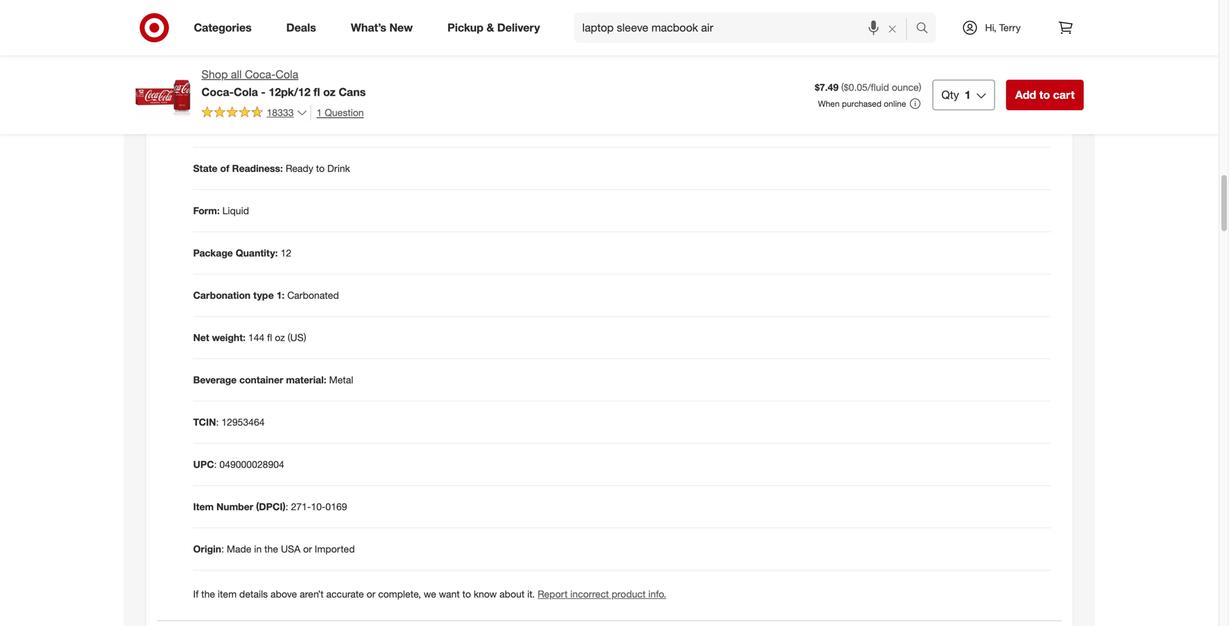 Task type: describe. For each thing, give the bounding box(es) containing it.
add to cart button
[[1007, 80, 1084, 110]]

net
[[193, 332, 209, 344]]

1 vertical spatial or
[[367, 588, 376, 600]]

deals link
[[275, 12, 334, 43]]

categories
[[194, 21, 252, 34]]

daily
[[284, 21, 308, 35]]

hi, terry
[[986, 22, 1021, 34]]

144
[[248, 332, 265, 344]]

2 vertical spatial of
[[220, 162, 229, 174]]

report
[[538, 588, 568, 600]]

: for made
[[221, 543, 224, 555]]

12953464
[[222, 416, 265, 428]]

delivery
[[498, 21, 540, 34]]

what's
[[351, 21, 386, 34]]

form: liquid
[[193, 205, 249, 217]]

0169
[[326, 501, 347, 513]]

container
[[239, 374, 283, 386]]

package
[[193, 247, 233, 259]]

add to cart
[[1016, 88, 1075, 102]]

1:
[[277, 289, 285, 301]]

/fluid
[[868, 81, 890, 93]]

12pk/12
[[269, 85, 311, 99]]

1 horizontal spatial cola
[[276, 68, 299, 81]]

image of coca-cola - 12pk/12 fl oz cans image
[[135, 67, 190, 122]]

we
[[424, 588, 436, 600]]

online
[[884, 98, 907, 109]]

it.
[[528, 588, 535, 600]]

shop all coca-cola coca-cola - 12pk/12 fl oz cans
[[202, 68, 366, 99]]

qty 1
[[942, 88, 971, 102]]

allergens
[[403, 120, 443, 132]]

1 vertical spatial oz
[[275, 332, 285, 344]]

report incorrect product info. button
[[538, 588, 667, 602]]

18333 link
[[202, 105, 308, 122]]

accurate
[[326, 588, 364, 600]]

question
[[325, 106, 364, 119]]

state of readiness: ready to drink
[[193, 162, 350, 174]]

to inside button
[[1040, 88, 1051, 102]]

pickup & delivery link
[[436, 12, 558, 43]]

specifications
[[193, 83, 282, 99]]

0 vertical spatial 1
[[965, 88, 971, 102]]

know
[[474, 588, 497, 600]]

details
[[239, 588, 268, 600]]

specifications button
[[157, 69, 1062, 114]]

beverage
[[193, 374, 237, 386]]

beverage container material: metal
[[193, 374, 353, 386]]

metal
[[329, 374, 353, 386]]

product
[[612, 588, 646, 600]]

all
[[231, 68, 242, 81]]

10-
[[311, 501, 326, 513]]

categories link
[[182, 12, 269, 43]]

item
[[193, 501, 214, 513]]

1 question
[[317, 106, 364, 119]]

contains: does not contain any of the 9 major allergens
[[193, 120, 443, 132]]

shop
[[202, 68, 228, 81]]

quantity:
[[236, 247, 278, 259]]

qty
[[942, 88, 960, 102]]

are
[[347, 21, 362, 35]]

new
[[390, 21, 413, 34]]

oz inside the shop all coca-cola coca-cola - 12pk/12 fl oz cans
[[323, 85, 336, 99]]

origin : made in the usa or imported
[[193, 543, 355, 555]]

1 vertical spatial fl
[[267, 332, 272, 344]]

liquid
[[222, 205, 249, 217]]

0 horizontal spatial the
[[201, 588, 215, 600]]

(
[[842, 81, 844, 93]]

above
[[271, 588, 297, 600]]

0 horizontal spatial 1
[[317, 106, 322, 119]]

values
[[311, 21, 344, 35]]

what's new link
[[339, 12, 430, 43]]

0 vertical spatial or
[[303, 543, 312, 555]]

*
[[204, 21, 208, 35]]

search button
[[910, 12, 943, 46]]

not
[[266, 120, 281, 132]]

info.
[[649, 588, 667, 600]]

a
[[415, 21, 421, 35]]

1 vertical spatial the
[[265, 543, 278, 555]]



Task type: vqa. For each thing, say whether or not it's contained in the screenshot.


Task type: locate. For each thing, give the bounding box(es) containing it.
carbonated
[[287, 289, 339, 301]]

based
[[365, 21, 396, 35]]

percentage
[[211, 21, 268, 35]]

(us)
[[288, 332, 306, 344]]

)
[[919, 81, 922, 93]]

0 horizontal spatial coca-
[[202, 85, 234, 99]]

cola left -
[[234, 85, 258, 99]]

2 horizontal spatial the
[[351, 120, 364, 132]]

2 horizontal spatial of
[[340, 120, 348, 132]]

cart
[[1054, 88, 1075, 102]]

purchased
[[842, 98, 882, 109]]

: left 049000028904
[[214, 459, 217, 471]]

state
[[193, 162, 218, 174]]

1 up contains: does not contain any of the 9 major allergens
[[317, 106, 322, 119]]

fl right 12pk/12
[[314, 85, 320, 99]]

0 vertical spatial the
[[351, 120, 364, 132]]

1 vertical spatial cola
[[234, 85, 258, 99]]

cola up 12pk/12
[[276, 68, 299, 81]]

origin
[[193, 543, 221, 555]]

2 vertical spatial the
[[201, 588, 215, 600]]

diet.
[[491, 21, 513, 35]]

if the item details above aren't accurate or complete, we want to know about it. report incorrect product info.
[[193, 588, 667, 600]]

:
[[216, 416, 219, 428], [214, 459, 217, 471], [286, 501, 288, 513], [221, 543, 224, 555]]

if
[[193, 588, 199, 600]]

terry
[[1000, 22, 1021, 34]]

: left 12953464
[[216, 416, 219, 428]]

-
[[261, 85, 266, 99]]

1
[[965, 88, 971, 102], [317, 106, 322, 119]]

search
[[910, 22, 943, 36]]

add
[[1016, 88, 1037, 102]]

0 horizontal spatial fl
[[267, 332, 272, 344]]

when
[[818, 98, 840, 109]]

0 horizontal spatial cola
[[234, 85, 258, 99]]

net weight: 144 fl oz (us)
[[193, 332, 306, 344]]

usa
[[281, 543, 301, 555]]

0 vertical spatial cola
[[276, 68, 299, 81]]

calorie
[[455, 21, 488, 35]]

pickup & delivery
[[448, 21, 540, 34]]

imported
[[315, 543, 355, 555]]

What can we help you find? suggestions appear below search field
[[574, 12, 920, 43]]

item
[[218, 588, 237, 600]]

18333
[[267, 106, 294, 119]]

the
[[351, 120, 364, 132], [265, 543, 278, 555], [201, 588, 215, 600]]

to left 'drink'
[[316, 162, 325, 174]]

1 horizontal spatial to
[[463, 588, 471, 600]]

1 horizontal spatial fl
[[314, 85, 320, 99]]

readiness:
[[232, 162, 283, 174]]

0 vertical spatial fl
[[314, 85, 320, 99]]

: for 12953464
[[216, 416, 219, 428]]

12
[[281, 247, 291, 259]]

any
[[320, 120, 337, 132]]

1 question link
[[310, 105, 364, 121]]

aren't
[[300, 588, 324, 600]]

want
[[439, 588, 460, 600]]

1 right qty
[[965, 88, 971, 102]]

major
[[375, 120, 400, 132]]

049000028904
[[220, 459, 284, 471]]

deals
[[286, 21, 316, 34]]

$7.49
[[815, 81, 839, 93]]

1 horizontal spatial coca-
[[245, 68, 276, 81]]

0 vertical spatial to
[[1040, 88, 1051, 102]]

of right state
[[220, 162, 229, 174]]

contain
[[284, 120, 318, 132]]

or
[[303, 543, 312, 555], [367, 588, 376, 600]]

1 vertical spatial coca-
[[202, 85, 234, 99]]

of left the daily
[[271, 21, 281, 35]]

of down question
[[340, 120, 348, 132]]

upc : 049000028904
[[193, 459, 284, 471]]

0 horizontal spatial or
[[303, 543, 312, 555]]

1 vertical spatial to
[[316, 162, 325, 174]]

0 vertical spatial coca-
[[245, 68, 276, 81]]

ounce
[[892, 81, 919, 93]]

the right if
[[201, 588, 215, 600]]

when purchased online
[[818, 98, 907, 109]]

complete,
[[378, 588, 421, 600]]

in
[[254, 543, 262, 555]]

drink
[[327, 162, 350, 174]]

1 horizontal spatial of
[[271, 21, 281, 35]]

package quantity: 12
[[193, 247, 291, 259]]

0 vertical spatial oz
[[323, 85, 336, 99]]

of
[[271, 21, 281, 35], [340, 120, 348, 132], [220, 162, 229, 174]]

does
[[240, 120, 263, 132]]

contains:
[[193, 120, 237, 132]]

: for 049000028904
[[214, 459, 217, 471]]

coca-
[[245, 68, 276, 81], [202, 85, 234, 99]]

0 horizontal spatial oz
[[275, 332, 285, 344]]

* percentage of daily values are based on a 2,000 calorie diet.
[[204, 21, 513, 35]]

0 vertical spatial of
[[271, 21, 281, 35]]

oz up the 1 question link
[[323, 85, 336, 99]]

upc
[[193, 459, 214, 471]]

made
[[227, 543, 252, 555]]

fl right 144
[[267, 332, 272, 344]]

0 horizontal spatial to
[[316, 162, 325, 174]]

the right in
[[265, 543, 278, 555]]

2,000
[[424, 21, 452, 35]]

incorrect
[[571, 588, 609, 600]]

coca- up -
[[245, 68, 276, 81]]

weight:
[[212, 332, 246, 344]]

2 horizontal spatial to
[[1040, 88, 1051, 102]]

oz
[[323, 85, 336, 99], [275, 332, 285, 344]]

to right want
[[463, 588, 471, 600]]

1 horizontal spatial oz
[[323, 85, 336, 99]]

carbonation
[[193, 289, 251, 301]]

: left 271-
[[286, 501, 288, 513]]

2 vertical spatial to
[[463, 588, 471, 600]]

tcin
[[193, 416, 216, 428]]

1 horizontal spatial or
[[367, 588, 376, 600]]

cola
[[276, 68, 299, 81], [234, 85, 258, 99]]

ready
[[286, 162, 313, 174]]

1 horizontal spatial the
[[265, 543, 278, 555]]

number
[[217, 501, 253, 513]]

coca- down shop at the top left of page
[[202, 85, 234, 99]]

tcin : 12953464
[[193, 416, 265, 428]]

&
[[487, 21, 494, 34]]

$0.05
[[844, 81, 868, 93]]

the left "9"
[[351, 120, 364, 132]]

fl inside the shop all coca-cola coca-cola - 12pk/12 fl oz cans
[[314, 85, 320, 99]]

1 vertical spatial 1
[[317, 106, 322, 119]]

oz left (us)
[[275, 332, 285, 344]]

0 horizontal spatial of
[[220, 162, 229, 174]]

or right accurate
[[367, 588, 376, 600]]

or right usa
[[303, 543, 312, 555]]

1 horizontal spatial 1
[[965, 88, 971, 102]]

on
[[399, 21, 412, 35]]

: left made
[[221, 543, 224, 555]]

type
[[253, 289, 274, 301]]

1 vertical spatial of
[[340, 120, 348, 132]]

hi,
[[986, 22, 997, 34]]

to right add
[[1040, 88, 1051, 102]]



